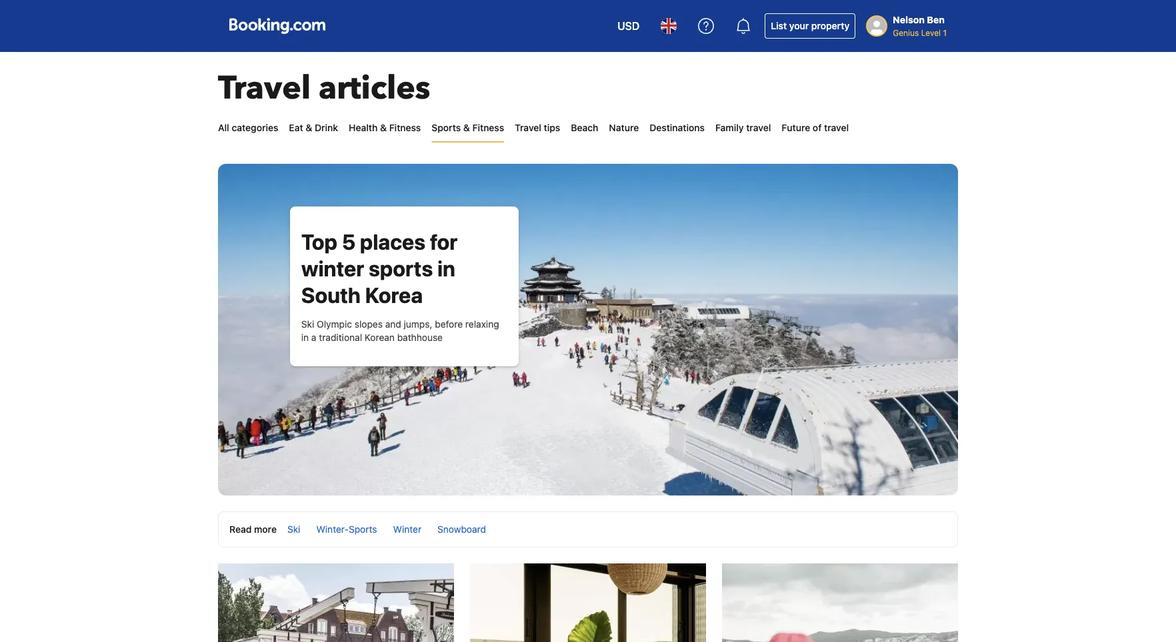Task type: locate. For each thing, give the bounding box(es) containing it.
sports inside top 5 places for winter sports in south korea
[[369, 256, 433, 281]]

0 vertical spatial winter
[[301, 256, 364, 281]]

sports & fitness
[[432, 122, 504, 133]]

travel right of
[[824, 122, 849, 133]]

1 & from the left
[[306, 122, 312, 133]]

& right health
[[380, 122, 387, 133]]

family travel link
[[716, 115, 771, 141]]

genius
[[893, 28, 919, 37]]

and
[[385, 319, 401, 330]]

winter inside top 5 places for winter sports in south korea
[[301, 256, 364, 281]]

& inside sports & fitness link
[[463, 122, 470, 133]]

relaxing
[[465, 319, 499, 330]]

1 travel from the left
[[746, 122, 771, 133]]

sports
[[432, 122, 461, 133]]

1 horizontal spatial &
[[380, 122, 387, 133]]

fitness inside 'link'
[[389, 122, 421, 133]]

eat & drink link
[[289, 115, 338, 141]]

0 vertical spatial in
[[438, 256, 456, 281]]

in down for
[[438, 256, 456, 281]]

categories
[[232, 122, 278, 133]]

family
[[716, 122, 744, 133]]

travel right family
[[746, 122, 771, 133]]

health & fitness link
[[349, 115, 421, 141]]

1 horizontal spatial fitness
[[473, 122, 504, 133]]

beach link
[[571, 115, 599, 141]]

5
[[342, 229, 356, 255]]

&
[[306, 122, 312, 133], [380, 122, 387, 133], [463, 122, 470, 133]]

your
[[790, 20, 809, 31]]

travel for travel tips
[[515, 122, 542, 133]]

fitness
[[389, 122, 421, 133], [473, 122, 504, 133]]

korea
[[365, 283, 423, 308]]

family travel
[[716, 122, 771, 133]]

future of travel
[[782, 122, 849, 133]]

2 & from the left
[[380, 122, 387, 133]]

sports
[[369, 256, 433, 281], [349, 525, 377, 536]]

travel up categories
[[218, 67, 311, 110]]

nature
[[609, 122, 639, 133]]

1 horizontal spatial in
[[438, 256, 456, 281]]

3 & from the left
[[463, 122, 470, 133]]

in inside ski olympic slopes and jumps, before relaxing in a traditional korean bathhouse
[[301, 332, 309, 343]]

nelson ben genius level 1
[[893, 14, 947, 37]]

sports up korea
[[369, 256, 433, 281]]

0 horizontal spatial in
[[301, 332, 309, 343]]

1 vertical spatial in
[[301, 332, 309, 343]]

& right eat
[[306, 122, 312, 133]]

1 vertical spatial winter
[[393, 525, 422, 536]]

0 vertical spatial travel
[[218, 67, 311, 110]]

winter-sports link
[[316, 525, 377, 536]]

0 horizontal spatial travel
[[746, 122, 771, 133]]

0 horizontal spatial &
[[306, 122, 312, 133]]

travel
[[746, 122, 771, 133], [824, 122, 849, 133]]

winter up south
[[301, 256, 364, 281]]

ski
[[301, 319, 314, 330]]

in
[[438, 256, 456, 281], [301, 332, 309, 343]]

travel
[[218, 67, 311, 110], [515, 122, 542, 133]]

sports left winter link
[[349, 525, 377, 536]]

eat & drink
[[289, 122, 338, 133]]

read
[[229, 525, 252, 536]]

travel tips
[[515, 122, 560, 133]]

fitness for sports & fitness
[[473, 122, 504, 133]]

0 horizontal spatial travel
[[218, 67, 311, 110]]

fitness right 'sports' at the left top
[[473, 122, 504, 133]]

winter left snowboard link
[[393, 525, 422, 536]]

destinations
[[650, 122, 705, 133]]

1 horizontal spatial travel
[[824, 122, 849, 133]]

fitness left 'sports' at the left top
[[389, 122, 421, 133]]

ski link
[[287, 525, 300, 536]]

& for health
[[380, 122, 387, 133]]

top 5 places for winter sports in south korea
[[301, 229, 458, 308]]

jumps,
[[404, 319, 433, 330]]

2 horizontal spatial &
[[463, 122, 470, 133]]

& right 'sports' at the left top
[[463, 122, 470, 133]]

in left "a"
[[301, 332, 309, 343]]

0 vertical spatial sports
[[369, 256, 433, 281]]

& inside the eat & drink link
[[306, 122, 312, 133]]

snowboard link
[[438, 525, 486, 536]]

nelson
[[893, 14, 925, 25]]

travel left tips
[[515, 122, 542, 133]]

ski
[[287, 525, 300, 536]]

property
[[812, 20, 850, 31]]

korean
[[365, 332, 395, 343]]

all categories link
[[218, 115, 278, 141]]

places
[[360, 229, 426, 255]]

list
[[771, 20, 787, 31]]

winter-sports
[[316, 525, 377, 536]]

more
[[254, 525, 277, 536]]

top 5 places for winter sports in south korea link
[[301, 229, 458, 308]]

usd
[[618, 20, 640, 32]]

1 horizontal spatial travel
[[515, 122, 542, 133]]

slopes
[[355, 319, 383, 330]]

drink
[[315, 122, 338, 133]]

winter
[[301, 256, 364, 281], [393, 525, 422, 536]]

0 horizontal spatial fitness
[[389, 122, 421, 133]]

before
[[435, 319, 463, 330]]

1 vertical spatial travel
[[515, 122, 542, 133]]

all
[[218, 122, 229, 133]]

travel articles
[[218, 67, 430, 110]]

2 fitness from the left
[[473, 122, 504, 133]]

health & fitness
[[349, 122, 421, 133]]

usd button
[[610, 10, 648, 42]]

2 travel from the left
[[824, 122, 849, 133]]

& for sports
[[463, 122, 470, 133]]

0 horizontal spatial winter
[[301, 256, 364, 281]]

health
[[349, 122, 378, 133]]

1 fitness from the left
[[389, 122, 421, 133]]

& inside health & fitness 'link'
[[380, 122, 387, 133]]



Task type: vqa. For each thing, say whether or not it's contained in the screenshot.
right the in
yes



Task type: describe. For each thing, give the bounding box(es) containing it.
of
[[813, 122, 822, 133]]

snowboard
[[438, 525, 486, 536]]

traditional
[[319, 332, 362, 343]]

list your property link
[[765, 13, 856, 39]]

fitness for health & fitness
[[389, 122, 421, 133]]

articles
[[319, 67, 430, 110]]

list your property
[[771, 20, 850, 31]]

ben
[[927, 14, 945, 25]]

level
[[921, 28, 941, 37]]

beach
[[571, 122, 599, 133]]

& for eat
[[306, 122, 312, 133]]

1 horizontal spatial winter
[[393, 525, 422, 536]]

sports & fitness link
[[432, 115, 504, 141]]

olympic
[[317, 319, 352, 330]]

destinations link
[[650, 115, 705, 141]]

travel tips link
[[515, 115, 560, 141]]

in inside top 5 places for winter sports in south korea
[[438, 256, 456, 281]]

read more
[[229, 525, 277, 536]]

booking.com online hotel reservations image
[[229, 18, 325, 34]]

1
[[943, 28, 947, 37]]

future of travel link
[[782, 115, 849, 141]]

winter link
[[393, 525, 422, 536]]

ski olympic slopes and jumps, before relaxing in a traditional korean bathhouse
[[301, 319, 499, 343]]

eat
[[289, 122, 303, 133]]

travel for travel articles
[[218, 67, 311, 110]]

winter-
[[316, 525, 349, 536]]

tips
[[544, 122, 560, 133]]

for
[[430, 229, 458, 255]]

1 vertical spatial sports
[[349, 525, 377, 536]]

future
[[782, 122, 811, 133]]

a
[[311, 332, 316, 343]]

nature link
[[609, 115, 639, 141]]

top
[[301, 229, 337, 255]]

south
[[301, 283, 361, 308]]

all categories
[[218, 122, 278, 133]]

bathhouse
[[397, 332, 443, 343]]



